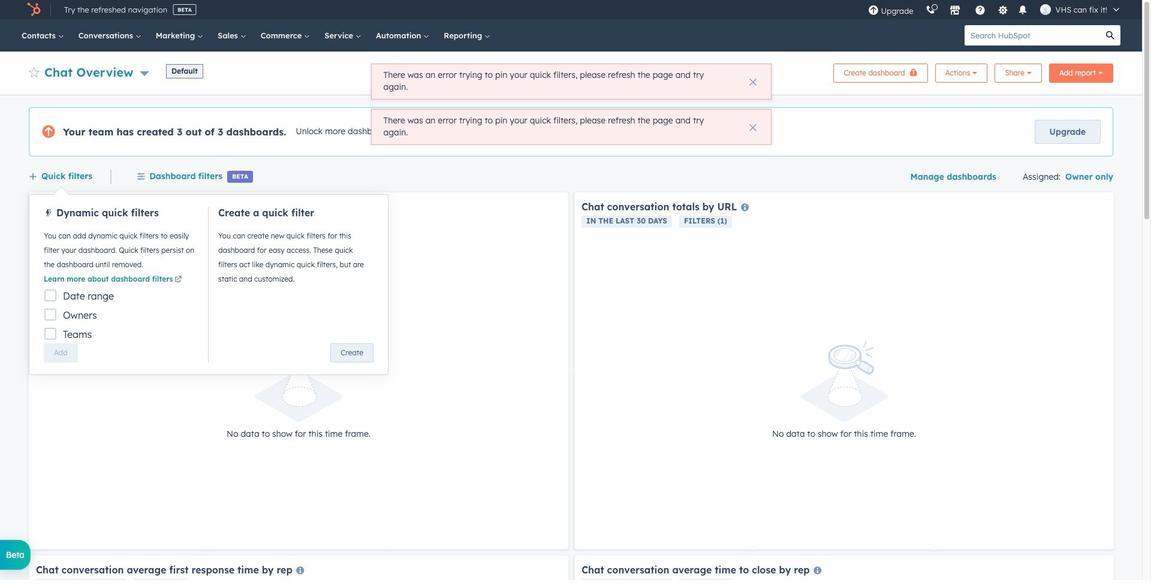 Task type: describe. For each thing, give the bounding box(es) containing it.
jer mill image
[[1040, 4, 1051, 15]]

chat conversation average time to close by rep element
[[575, 556, 1114, 581]]

1 close image from the top
[[749, 79, 757, 86]]

marketplaces image
[[950, 5, 961, 16]]

Search HubSpot search field
[[965, 25, 1101, 46]]

chat conversation totals by rep element
[[29, 193, 569, 550]]

link opens in a new window image
[[175, 275, 182, 285]]

chat conversation totals by url element
[[575, 193, 1114, 550]]



Task type: vqa. For each thing, say whether or not it's contained in the screenshot.
Close image
yes



Task type: locate. For each thing, give the bounding box(es) containing it.
banner
[[29, 60, 1114, 83]]

2 close image from the top
[[749, 124, 757, 131]]

2 close image from the top
[[749, 124, 757, 131]]

close image
[[749, 79, 757, 86], [749, 124, 757, 131]]

1 vertical spatial close image
[[749, 124, 757, 131]]

alert
[[371, 64, 772, 100], [371, 64, 772, 100], [371, 109, 772, 145], [371, 109, 772, 145]]

1 vertical spatial close image
[[749, 124, 757, 131]]

chat conversation average first response time by rep element
[[29, 556, 569, 581]]

menu
[[862, 0, 1128, 19]]

1 close image from the top
[[749, 79, 757, 86]]

0 vertical spatial close image
[[749, 79, 757, 86]]

close image
[[749, 79, 757, 86], [749, 124, 757, 131]]

link opens in a new window image
[[175, 276, 182, 284]]

0 vertical spatial close image
[[749, 79, 757, 86]]



